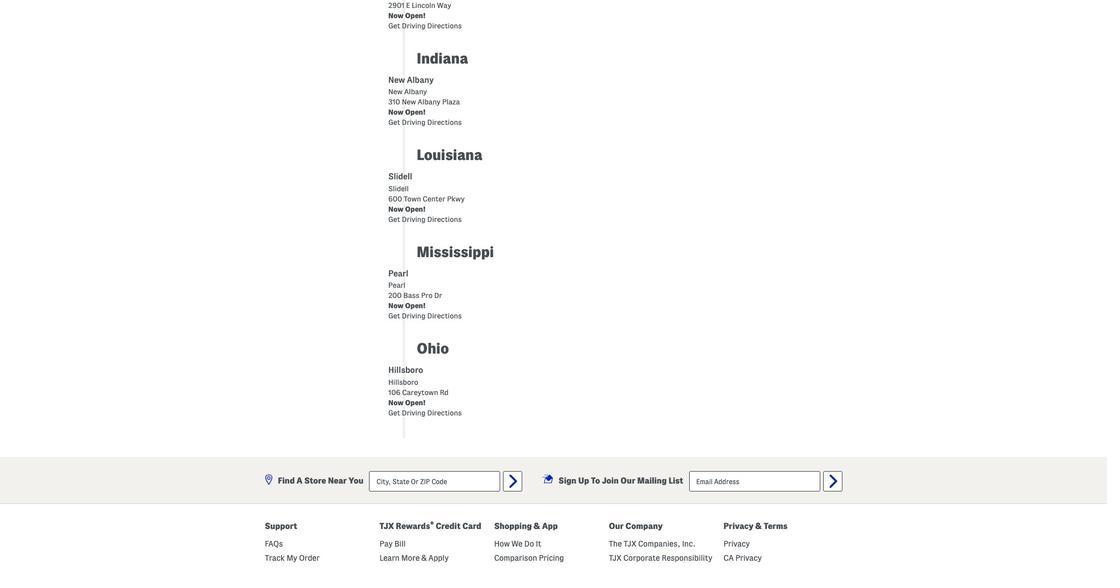 Task type: vqa. For each thing, say whether or not it's contained in the screenshot.


Task type: locate. For each thing, give the bounding box(es) containing it.
get down 2901
[[388, 22, 400, 30]]

way
[[437, 1, 451, 9]]

responsibility
[[662, 554, 713, 563]]

driving up louisiana
[[402, 118, 426, 126]]

4 driving from the top
[[402, 312, 426, 320]]

get down 106
[[388, 409, 400, 417]]

tjx up pay
[[380, 522, 394, 531]]

get driving directions link down "center"
[[388, 215, 462, 223]]

1 horizontal spatial &
[[534, 522, 540, 531]]

driving down town
[[402, 215, 426, 223]]

1 open! from the top
[[405, 11, 426, 19]]

& right more
[[422, 554, 427, 563]]

now inside 2901 e lincoln way now open! get driving directions
[[388, 11, 404, 19]]

e
[[406, 1, 410, 9]]

find
[[278, 476, 295, 486]]

now down 310
[[388, 108, 404, 116]]

5 open! from the top
[[405, 399, 426, 407]]

driving inside hillsboro hillsboro 106 careytown rd now open! get driving directions
[[402, 409, 426, 417]]

2 pearl from the top
[[388, 281, 406, 289]]

apply
[[429, 554, 449, 563]]

get down 600
[[388, 215, 400, 223]]

1 vertical spatial pearl
[[388, 281, 406, 289]]

5 driving from the top
[[402, 409, 426, 417]]

&
[[534, 522, 540, 531], [756, 522, 762, 531], [422, 554, 427, 563]]

1 slidell from the top
[[388, 172, 412, 181]]

mailing
[[637, 476, 667, 486]]

get driving directions link for louisiana
[[388, 215, 462, 223]]

corporate
[[624, 554, 660, 563]]

0 vertical spatial tjx
[[380, 522, 394, 531]]

3 driving from the top
[[402, 215, 426, 223]]

privacy
[[724, 522, 754, 531], [724, 540, 750, 549], [736, 554, 762, 563]]

4 get from the top
[[388, 312, 400, 320]]

0 vertical spatial pearl
[[388, 269, 409, 278]]

now
[[388, 11, 404, 19], [388, 108, 404, 116], [388, 205, 404, 213], [388, 302, 404, 310], [388, 399, 404, 407]]

terms
[[764, 522, 788, 531]]

2 driving from the top
[[402, 118, 426, 126]]

0 vertical spatial hillsboro
[[388, 366, 423, 375]]

a
[[297, 476, 303, 486]]

open! up louisiana
[[405, 108, 426, 116]]

tjx down the
[[609, 554, 622, 563]]

open!
[[405, 11, 426, 19], [405, 108, 426, 116], [405, 205, 426, 213], [405, 302, 426, 310], [405, 399, 426, 407]]

directions down dr
[[427, 312, 462, 320]]

get driving directions link
[[388, 22, 462, 30], [388, 118, 462, 126], [388, 215, 462, 223], [388, 312, 462, 320], [388, 409, 462, 417]]

4 directions from the top
[[427, 312, 462, 320]]

center
[[423, 195, 446, 203]]

get driving directions link down lincoln
[[388, 22, 462, 30]]

pearl
[[388, 269, 409, 278], [388, 281, 406, 289]]

open! down the careytown
[[405, 399, 426, 407]]

& left terms
[[756, 522, 762, 531]]

get
[[388, 22, 400, 30], [388, 118, 400, 126], [388, 215, 400, 223], [388, 312, 400, 320], [388, 409, 400, 417]]

the
[[609, 540, 622, 549]]

my
[[287, 554, 297, 563]]

ca
[[724, 554, 734, 563]]

4 get driving directions link from the top
[[388, 312, 462, 320]]

more
[[401, 554, 420, 563]]

get inside hillsboro hillsboro 106 careytown rd now open! get driving directions
[[388, 409, 400, 417]]

now down 600
[[388, 205, 404, 213]]

2 vertical spatial albany
[[418, 98, 441, 106]]

3 now from the top
[[388, 205, 404, 213]]

driving
[[402, 22, 426, 30], [402, 118, 426, 126], [402, 215, 426, 223], [402, 312, 426, 320], [402, 409, 426, 417]]

open! down town
[[405, 205, 426, 213]]

privacy up ca privacy link
[[724, 540, 750, 549]]

sign up to join our mailing list
[[559, 476, 683, 486]]

open! down e
[[405, 11, 426, 19]]

None submit
[[503, 471, 523, 492], [823, 471, 843, 492], [503, 471, 523, 492], [823, 471, 843, 492]]

it
[[536, 540, 542, 549]]

hillsboro
[[388, 366, 423, 375], [388, 378, 418, 386]]

privacy & terms
[[724, 522, 788, 531]]

slidell slidell 600 town center pkwy now open! get driving directions
[[388, 172, 465, 223]]

get driving directions link down pro
[[388, 312, 462, 320]]

tjx inside tjx rewards ® credit card
[[380, 522, 394, 531]]

now down 106
[[388, 399, 404, 407]]

sign
[[559, 476, 577, 486]]

now down 200
[[388, 302, 404, 310]]

1 vertical spatial hillsboro
[[388, 378, 418, 386]]

our up the
[[609, 522, 624, 531]]

pay bill link
[[380, 540, 406, 549]]

faqs
[[265, 540, 283, 549]]

2 now from the top
[[388, 108, 404, 116]]

driving down the careytown
[[402, 409, 426, 417]]

plaza
[[442, 98, 460, 106]]

our company
[[609, 522, 663, 531]]

3 get from the top
[[388, 215, 400, 223]]

directions down rd
[[427, 409, 462, 417]]

directions
[[427, 22, 462, 30], [427, 118, 462, 126], [427, 215, 462, 223], [427, 312, 462, 320], [427, 409, 462, 417]]

get down 200
[[388, 312, 400, 320]]

up
[[578, 476, 589, 486]]

2 vertical spatial tjx
[[609, 554, 622, 563]]

you
[[349, 476, 364, 486]]

albany
[[407, 76, 434, 85], [404, 88, 427, 96], [418, 98, 441, 106]]

our
[[621, 476, 636, 486], [609, 522, 624, 531]]

faqs track my order
[[265, 540, 320, 563]]

slidell
[[388, 172, 412, 181], [388, 185, 409, 193]]

now inside the pearl pearl 200 bass pro dr now open! get driving directions
[[388, 302, 404, 310]]

tjx rewards ® credit card
[[380, 521, 481, 531]]

company
[[626, 522, 663, 531]]

1 get from the top
[[388, 22, 400, 30]]

1 directions from the top
[[427, 22, 462, 30]]

pay
[[380, 540, 393, 549]]

driving down bass at the bottom
[[402, 312, 426, 320]]

faqs link
[[265, 540, 283, 549]]

5 directions from the top
[[427, 409, 462, 417]]

our right join
[[621, 476, 636, 486]]

2 get driving directions link from the top
[[388, 118, 462, 126]]

privacy ca privacy
[[724, 540, 762, 563]]

1 vertical spatial slidell
[[388, 185, 409, 193]]

join
[[602, 476, 619, 486]]

mississippi
[[417, 244, 494, 260]]

new
[[388, 76, 405, 85], [388, 88, 403, 96], [402, 98, 416, 106]]

2 horizontal spatial &
[[756, 522, 762, 531]]

4 now from the top
[[388, 302, 404, 310]]

tjx right the
[[624, 540, 637, 549]]

5 now from the top
[[388, 399, 404, 407]]

get down 310
[[388, 118, 400, 126]]

rewards
[[396, 522, 430, 531]]

louisiana
[[417, 147, 483, 163]]

3 directions from the top
[[427, 215, 462, 223]]

now down 2901
[[388, 11, 404, 19]]

tjx corporate responsibility link
[[609, 554, 713, 563]]

get inside new albany new albany 310 new albany plaza now open! get driving directions
[[388, 118, 400, 126]]

& left 'app' in the bottom of the page
[[534, 522, 540, 531]]

0 horizontal spatial tjx
[[380, 522, 394, 531]]

1 driving from the top
[[402, 22, 426, 30]]

hillsboro hillsboro 106 careytown rd now open! get driving directions
[[388, 366, 462, 417]]

directions inside 2901 e lincoln way now open! get driving directions
[[427, 22, 462, 30]]

new albany new albany 310 new albany plaza now open! get driving directions
[[388, 76, 462, 126]]

3 get driving directions link from the top
[[388, 215, 462, 223]]

0 horizontal spatial &
[[422, 554, 427, 563]]

get driving directions link down plaza
[[388, 118, 462, 126]]

5 get driving directions link from the top
[[388, 409, 462, 417]]

open! inside new albany new albany 310 new albany plaza now open! get driving directions
[[405, 108, 426, 116]]

directions down "center"
[[427, 215, 462, 223]]

now inside new albany new albany 310 new albany plaza now open! get driving directions
[[388, 108, 404, 116]]

directions down plaza
[[427, 118, 462, 126]]

comparison
[[494, 554, 537, 563]]

1 now from the top
[[388, 11, 404, 19]]

directions down way
[[427, 22, 462, 30]]

driving inside 2901 e lincoln way now open! get driving directions
[[402, 22, 426, 30]]

do
[[525, 540, 534, 549]]

track
[[265, 554, 285, 563]]

0 vertical spatial privacy
[[724, 522, 754, 531]]

get driving directions link for mississippi
[[388, 312, 462, 320]]

0 vertical spatial slidell
[[388, 172, 412, 181]]

2 directions from the top
[[427, 118, 462, 126]]

indiana
[[417, 51, 468, 66]]

privacy down privacy link
[[736, 554, 762, 563]]

3 open! from the top
[[405, 205, 426, 213]]

how we do it comparison pricing
[[494, 540, 564, 563]]

get driving directions link down the careytown
[[388, 409, 462, 417]]

pricing
[[539, 554, 564, 563]]

4 open! from the top
[[405, 302, 426, 310]]

ca privacy link
[[724, 554, 762, 563]]

2 get from the top
[[388, 118, 400, 126]]

comparison pricing link
[[494, 554, 564, 563]]

1 vertical spatial privacy
[[724, 540, 750, 549]]

& for privacy
[[756, 522, 762, 531]]

open! inside 2901 e lincoln way now open! get driving directions
[[405, 11, 426, 19]]

1 hillsboro from the top
[[388, 366, 423, 375]]

1 vertical spatial albany
[[404, 88, 427, 96]]

store
[[304, 476, 326, 486]]

tjx
[[380, 522, 394, 531], [624, 540, 637, 549], [609, 554, 622, 563]]

privacy up privacy link
[[724, 522, 754, 531]]

open! down bass at the bottom
[[405, 302, 426, 310]]

5 get from the top
[[388, 409, 400, 417]]

privacy for &
[[724, 522, 754, 531]]

town
[[404, 195, 421, 203]]

1 vertical spatial tjx
[[624, 540, 637, 549]]

2 open! from the top
[[405, 108, 426, 116]]

driving down e
[[402, 22, 426, 30]]

pearl pearl 200 bass pro dr now open! get driving directions
[[388, 269, 462, 320]]

now inside slidell slidell 600 town center pkwy now open! get driving directions
[[388, 205, 404, 213]]

get inside the pearl pearl 200 bass pro dr now open! get driving directions
[[388, 312, 400, 320]]

find a store near you link
[[265, 475, 364, 486]]



Task type: describe. For each thing, give the bounding box(es) containing it.
200
[[388, 292, 402, 300]]

pay bill learn more & apply
[[380, 540, 449, 563]]

careytown
[[402, 388, 438, 396]]

1 horizontal spatial tjx
[[609, 554, 622, 563]]

open! inside the pearl pearl 200 bass pro dr now open! get driving directions
[[405, 302, 426, 310]]

0 vertical spatial albany
[[407, 76, 434, 85]]

1 pearl from the top
[[388, 269, 409, 278]]

to
[[591, 476, 600, 486]]

2 slidell from the top
[[388, 185, 409, 193]]

dr
[[434, 292, 442, 300]]

Sign Up To Join Our Mailing List email field
[[689, 471, 820, 492]]

Find A Store Near You text field
[[369, 471, 500, 492]]

open! inside slidell slidell 600 town center pkwy now open! get driving directions
[[405, 205, 426, 213]]

how
[[494, 540, 510, 549]]

learn more & apply link
[[380, 554, 449, 563]]

106
[[388, 388, 401, 396]]

how we do it link
[[494, 540, 542, 549]]

2 horizontal spatial tjx
[[624, 540, 637, 549]]

0 vertical spatial new
[[388, 76, 405, 85]]

shopping
[[494, 522, 532, 531]]

open! inside hillsboro hillsboro 106 careytown rd now open! get driving directions
[[405, 399, 426, 407]]

inc.
[[682, 540, 696, 549]]

shopping & app
[[494, 522, 558, 531]]

1 vertical spatial new
[[388, 88, 403, 96]]

& for shopping
[[534, 522, 540, 531]]

get driving directions link for ohio
[[388, 409, 462, 417]]

the tjx companies, inc. tjx corporate responsibility
[[609, 540, 713, 563]]

get inside 2901 e lincoln way now open! get driving directions
[[388, 22, 400, 30]]

directions inside slidell slidell 600 town center pkwy now open! get driving directions
[[427, 215, 462, 223]]

driving inside new albany new albany 310 new albany plaza now open! get driving directions
[[402, 118, 426, 126]]

310
[[388, 98, 400, 106]]

driving inside the pearl pearl 200 bass pro dr now open! get driving directions
[[402, 312, 426, 320]]

we
[[512, 540, 523, 549]]

2 vertical spatial privacy
[[736, 554, 762, 563]]

find a store near you
[[278, 476, 364, 486]]

pro
[[421, 292, 433, 300]]

learn
[[380, 554, 400, 563]]

directions inside new albany new albany 310 new albany plaza now open! get driving directions
[[427, 118, 462, 126]]

600
[[388, 195, 402, 203]]

credit
[[436, 522, 461, 531]]

get driving directions link for indiana
[[388, 118, 462, 126]]

now inside hillsboro hillsboro 106 careytown rd now open! get driving directions
[[388, 399, 404, 407]]

the tjx companies, inc. link
[[609, 540, 696, 549]]

privacy for ca
[[724, 540, 750, 549]]

pkwy
[[447, 195, 465, 203]]

bass
[[404, 292, 420, 300]]

companies,
[[638, 540, 681, 549]]

get inside slidell slidell 600 town center pkwy now open! get driving directions
[[388, 215, 400, 223]]

lincoln
[[412, 1, 436, 9]]

& inside pay bill learn more & apply
[[422, 554, 427, 563]]

directions inside hillsboro hillsboro 106 careytown rd now open! get driving directions
[[427, 409, 462, 417]]

ohio
[[417, 341, 449, 357]]

1 get driving directions link from the top
[[388, 22, 462, 30]]

order
[[299, 554, 320, 563]]

app
[[542, 522, 558, 531]]

support
[[265, 522, 297, 531]]

2901
[[388, 1, 405, 9]]

card
[[463, 522, 481, 531]]

2 vertical spatial new
[[402, 98, 416, 106]]

privacy link
[[724, 540, 750, 549]]

rd
[[440, 388, 449, 396]]

2901 e lincoln way now open! get driving directions
[[388, 1, 462, 30]]

directions inside the pearl pearl 200 bass pro dr now open! get driving directions
[[427, 312, 462, 320]]

®
[[430, 521, 434, 528]]

1 vertical spatial our
[[609, 522, 624, 531]]

list
[[669, 476, 683, 486]]

track my order link
[[265, 554, 320, 563]]

0 vertical spatial our
[[621, 476, 636, 486]]

bill
[[395, 540, 406, 549]]

near
[[328, 476, 347, 486]]

driving inside slidell slidell 600 town center pkwy now open! get driving directions
[[402, 215, 426, 223]]

2 hillsboro from the top
[[388, 378, 418, 386]]



